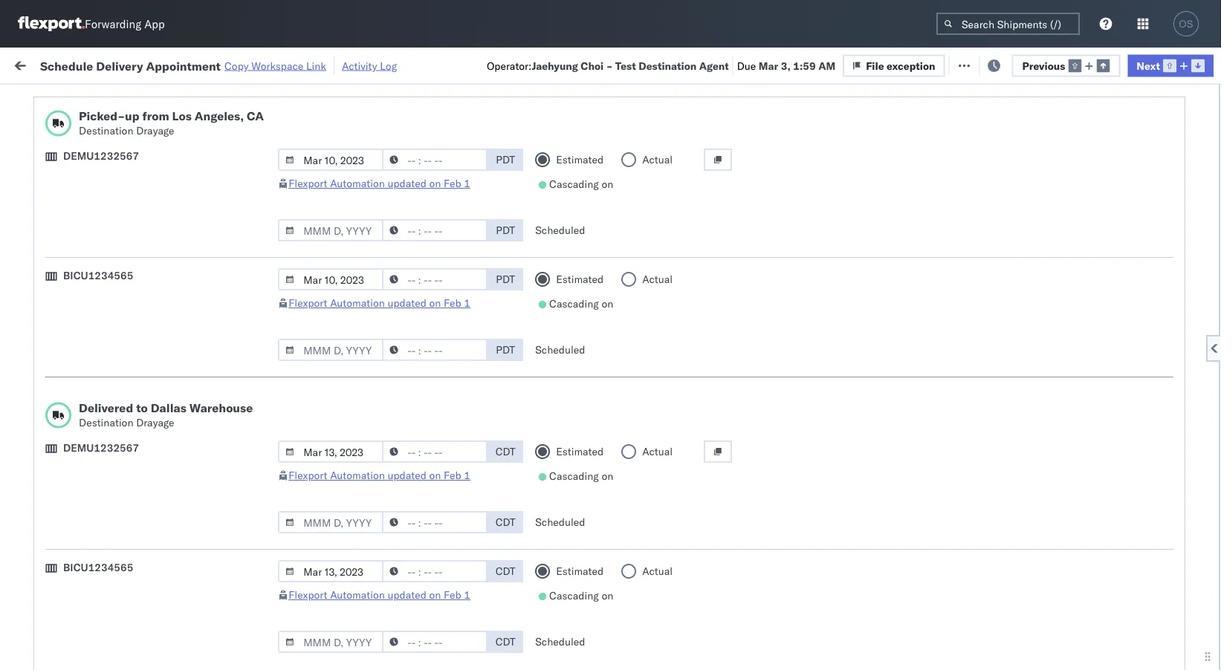 Task type: describe. For each thing, give the bounding box(es) containing it.
copy
[[225, 59, 249, 72]]

3 flexport automation updated on feb 1 from the top
[[289, 469, 471, 482]]

ocean fcl for schedule delivery appointment link for 1:59 am cst, mar 3, 2023
[[455, 477, 507, 490]]

honeywell - test account for schedule pickup from los angeles, ca
[[552, 150, 674, 163]]

6 resize handle column header from the left
[[772, 115, 790, 671]]

upload proof of delivery link
[[34, 345, 149, 360]]

10 ocean from the top
[[455, 641, 486, 654]]

2 12:44 pm cst, mar 3, 2023 from the top
[[239, 542, 376, 555]]

2 fcl from the top
[[488, 248, 507, 261]]

24, for 1:59 am cst, feb 24, 2023
[[331, 248, 347, 261]]

deadline button
[[232, 118, 381, 133]]

up
[[125, 109, 139, 123]]

3 -- : -- -- text field from the top
[[382, 631, 488, 654]]

products,
[[676, 575, 721, 588]]

(0)
[[241, 58, 260, 71]]

4 cdt from the top
[[496, 636, 516, 649]]

1911408
[[853, 248, 898, 261]]

25, for 11:00 am cst, feb 25, 2023
[[338, 346, 354, 359]]

22,
[[331, 215, 347, 228]]

schiphol,
[[70, 549, 115, 562]]

karl lagerfeld international b.v c/o bleckmann
[[648, 542, 872, 555]]

angeles, inside picked-up from los angeles, ca destination drayage
[[195, 109, 244, 123]]

confirm for 11:30
[[34, 273, 72, 286]]

cst, for 12:44 pm cst, mar 3, 2023's schedule delivery appointment link
[[290, 510, 313, 523]]

otter products - test account for 1:59 am cst, mar 4, 2023
[[552, 575, 695, 588]]

4 flexport automation updated on feb 1 button from the top
[[289, 589, 471, 602]]

message (0)
[[199, 58, 260, 71]]

11:00 am cst, feb 25, 2023
[[239, 346, 382, 359]]

demo for schedule pickup from los angeles, ca
[[593, 444, 621, 457]]

schedule for 1:59 am cst, feb 22, 2023's schedule pickup from los angeles, ca "link"
[[34, 207, 78, 220]]

schedule delivery appointment for 1:59 am cst, mar 4, 2023
[[34, 607, 183, 620]]

delivered to dallas warehouse destination drayage
[[79, 401, 253, 429]]

appointment for 1:59 am cst, mar 3, 2023
[[122, 476, 183, 489]]

3 fcl from the top
[[488, 379, 507, 392]]

1 flexport demo consignee from the top
[[552, 379, 674, 392]]

products for 1:59 am cst, mar 4, 2023
[[579, 575, 621, 588]]

mmm d, yyyy text field for -- : -- -- text field related to second flexport automation updated on feb 1 button
[[278, 339, 384, 361]]

snoozed
[[308, 92, 342, 103]]

drayage inside picked-up from los angeles, ca destination drayage
[[136, 124, 174, 137]]

pickup for schedule pickup from amsterdam airport schiphol, haarlemmermeer, netherlands link
[[81, 534, 113, 547]]

due
[[737, 59, 756, 72]]

4 updated from the top
[[388, 589, 427, 602]]

cascading on for 1st flexport automation updated on feb 1 button from the bottom
[[550, 590, 614, 603]]

1:59 am cst, mar 4, 2023 for schedule delivery appointment
[[239, 608, 371, 621]]

pm for schedule delivery appointment link related to 9:30 pm cst, feb 21, 2023
[[265, 183, 281, 196]]

9:30 pm cst, feb 21, 2023 for schedule delivery appointment
[[239, 183, 375, 196]]

batch action button
[[1116, 53, 1213, 75]]

flexport demo consignee for schedule pickup from los angeles, ca
[[552, 444, 674, 457]]

cascading for demu1232567 -- : -- -- text box
[[550, 178, 599, 191]]

from for fourth schedule pickup from los angeles, ca "link" from the top
[[116, 403, 137, 416]]

7,
[[333, 641, 342, 654]]

3 updated from the top
[[388, 469, 427, 482]]

3 1 from the top
[[464, 469, 471, 482]]

cascading for 3rd -- : -- -- text field
[[550, 470, 599, 483]]

cascading for 1st -- : -- -- text field from the bottom of the page
[[550, 590, 599, 603]]

1 confirm pickup from los angeles, ca button from the top
[[34, 239, 211, 270]]

ca for schedule pickup from los angeles, ca "link" corresponding to 1:59 am cst, mar 4, 2023
[[34, 582, 48, 595]]

activity log button
[[342, 57, 397, 75]]

1 fcl from the top
[[488, 215, 507, 228]]

copy workspace link button
[[225, 59, 326, 72]]

delivery for 2:00 am cst, feb 25, 2023
[[75, 313, 113, 326]]

appointment for 9:30 pm cst, feb 21, 2023
[[122, 182, 183, 195]]

at
[[295, 58, 304, 71]]

bookings test consignee for 1:59 am cst, feb 28, 2023
[[648, 379, 767, 392]]

activity
[[342, 59, 377, 72]]

bookings test consignee for 1:59 am cst, mar 3, 2023
[[648, 444, 767, 457]]

4 flexport automation updated on feb 1 from the top
[[289, 589, 471, 602]]

no
[[349, 92, 361, 103]]

4 1 from the top
[[464, 589, 471, 602]]

operator:
[[487, 59, 532, 72]]

1 confirm pickup from los angeles, ca link from the top
[[34, 239, 211, 269]]

customs
[[71, 109, 112, 122]]

1 scheduled from the top
[[536, 224, 586, 237]]

2 mmm d, yyyy text field from the top
[[278, 219, 384, 242]]

bicu1234565 for picked-up from los angeles, ca
[[63, 269, 133, 282]]

1:59 am cst, feb 24, 2023
[[239, 248, 376, 261]]

3 cdt from the top
[[496, 565, 516, 578]]

schedule pickup from amsterdam airport schiphol, haarlemmermeer, netherlands link
[[34, 534, 211, 577]]

international
[[717, 542, 777, 555]]

batch action
[[1139, 58, 1203, 71]]

1 flexport automation updated on feb 1 button from the top
[[289, 177, 471, 190]]

4 lcl from the top
[[488, 575, 507, 588]]

1 1 from the top
[[464, 177, 471, 190]]

los inside picked-up from los angeles, ca destination drayage
[[172, 109, 192, 123]]

2 actual from the top
[[643, 273, 673, 286]]

2
[[1219, 477, 1222, 490]]

cascading on for second flexport automation updated on feb 1 button
[[550, 297, 614, 310]]

8 ocean from the top
[[455, 477, 486, 490]]

action
[[1171, 58, 1203, 71]]

upload customs clearance documents button
[[34, 108, 211, 139]]

9 resize handle column header from the left
[[1173, 115, 1191, 671]]

flex- for 2097290
[[821, 542, 853, 555]]

: for status
[[107, 92, 109, 103]]

4 mmm d, yyyy text field from the top
[[278, 561, 384, 583]]

otter for 1:00 am cst, mar 7, 2023
[[552, 641, 576, 654]]

schedule delivery appointment button for 9:30 pm cst, feb 21, 2023
[[34, 181, 183, 197]]

from for 1:59 am cst, feb 22, 2023's schedule pickup from los angeles, ca "link"
[[116, 207, 137, 220]]

7 resize handle column header from the left
[[891, 115, 909, 671]]

1:59 am cst, feb 28, 2023
[[239, 379, 376, 392]]

activity log
[[342, 59, 397, 72]]

from for fourth schedule pickup from los angeles, ca "link" from the bottom
[[116, 371, 137, 384]]

upload customs clearance documents link
[[34, 108, 211, 138]]

4 actual from the top
[[643, 565, 673, 578]]

from for schedule pickup from amsterdam airport schiphol, haarlemmermeer, netherlands link
[[116, 534, 137, 547]]

status
[[80, 92, 107, 103]]

205 on track
[[341, 58, 402, 71]]

11:00
[[239, 346, 268, 359]]

honeywell for confirm pickup from los angeles, ca
[[552, 281, 601, 294]]

os
[[1180, 18, 1194, 29]]

schedule pickup from los angeles, ca link for 1:59 am cst, mar 4, 2023
[[34, 566, 211, 596]]

1 horizontal spatial exception
[[989, 58, 1038, 71]]

demu1232567 for delivered to dallas warehouse
[[63, 442, 139, 455]]

schedule delivery appointment for 12:44 pm cst, mar 3, 2023
[[34, 509, 183, 522]]

3 ocean fcl from the top
[[455, 379, 507, 392]]

2 pdt from the top
[[496, 224, 515, 237]]

2:00 for 2:00 pm cst, feb 20, 2023
[[239, 117, 262, 130]]

otter products - test account for 1:00 am cst, mar 7, 2023
[[552, 641, 695, 654]]

schedule delivery appointment link for 12:44 pm cst, mar 3, 2023
[[34, 508, 183, 523]]

next button
[[1128, 54, 1214, 77]]

cst, for schedule delivery appointment link related to 9:30 pm cst, feb 21, 2023
[[283, 183, 307, 196]]

warehouse
[[189, 401, 253, 416]]

1 pdt from the top
[[496, 153, 515, 166]]

1:59 am cst, feb 22, 2023
[[239, 215, 376, 228]]

confirm pickup from los angeles, ca for first confirm pickup from los angeles, ca link
[[34, 240, 194, 268]]

schedule for 1:59 am cst, mar 4, 2023's schedule delivery appointment link
[[34, 607, 78, 620]]

integration test account - on ag
[[552, 346, 712, 359]]

from for schedule pickup from los angeles, ca "link" for 9:30 pm cst, feb 21, 2023
[[116, 142, 137, 155]]

jaehyung
[[532, 59, 578, 72]]

schedule for schedule pickup from los angeles, ca "link" corresponding to 1:59 am cst, mar 4, 2023
[[34, 567, 78, 580]]

my
[[15, 54, 39, 74]]

1 updated from the top
[[388, 177, 427, 190]]

filtered by:
[[15, 91, 68, 104]]

delivery for 9:30 pm cst, feb 21, 2023
[[81, 182, 119, 195]]

delivery for 1:59 am cst, mar 3, 2023
[[81, 476, 119, 489]]

3 resize handle column header from the left
[[430, 115, 448, 671]]

confirm delivery link for 2:00
[[34, 312, 113, 327]]

1 demo from the top
[[593, 379, 621, 392]]

6 ocean from the top
[[455, 379, 486, 392]]

3 flexport automation updated on feb 1 button from the top
[[289, 469, 471, 482]]

test 2
[[1199, 477, 1222, 490]]

4 ocean from the top
[[455, 248, 486, 261]]

schedule pickup from amsterdam airport schiphol, haarlemmermeer, netherlands button
[[34, 534, 211, 577]]

5 fcl from the top
[[488, 477, 507, 490]]

app
[[144, 17, 165, 31]]

3 air from the top
[[455, 542, 469, 555]]

cascading on for third flexport automation updated on feb 1 button from the top of the page
[[550, 470, 614, 483]]

20,
[[330, 117, 346, 130]]

2 confirm pickup from los angeles, ca button from the top
[[34, 272, 211, 303]]

netherlands
[[34, 564, 92, 577]]

confirm delivery for 1:00
[[34, 640, 113, 653]]

1 1:59 am cst, mar 3, 2023 from the top
[[239, 412, 371, 425]]

blocked,
[[182, 92, 219, 103]]

1 12:44 pm cst, mar 3, 2023 from the top
[[239, 510, 376, 523]]

llc
[[724, 575, 742, 588]]

agent
[[699, 59, 729, 72]]

bookings for 1:59 am cst, feb 24, 2023
[[648, 248, 692, 261]]

3 schedule pickup from los angeles, ca button from the top
[[34, 403, 211, 434]]

forwarding app link
[[18, 16, 165, 31]]

5 ocean from the top
[[455, 281, 486, 294]]

ca for schedule pickup from los angeles, ca "link" associated with 1:59 am cst, mar 3, 2023
[[34, 451, 48, 464]]

work,
[[156, 92, 180, 103]]

1 horizontal spatial file
[[968, 58, 987, 71]]

delivery for 12:44 pm cst, mar 3, 2023
[[81, 509, 119, 522]]

4 resize handle column header from the left
[[526, 115, 544, 671]]

2 scheduled from the top
[[536, 344, 586, 357]]

bleckmann
[[820, 542, 872, 555]]

on
[[679, 346, 695, 359]]

4 schedule pickup from los angeles, ca link from the top
[[34, 403, 211, 432]]

10 resize handle column header from the left
[[1195, 115, 1213, 671]]

filtered
[[15, 91, 51, 104]]

karl
[[648, 542, 667, 555]]

2 confirm pickup from los angeles, ca link from the top
[[34, 272, 211, 302]]

3 ocean from the top
[[455, 215, 486, 228]]

flex- for 1911408
[[821, 248, 853, 261]]

8 resize handle column header from the left
[[987, 115, 1005, 671]]

work
[[161, 58, 187, 71]]

3 schedule pickup from los angeles, ca link from the top
[[34, 370, 211, 400]]

ca for fourth schedule pickup from los angeles, ca "link" from the top
[[34, 418, 48, 431]]

4 pdt from the top
[[496, 344, 515, 357]]

confirm for 2:00
[[34, 313, 72, 326]]

schedule pickup from amsterdam airport schiphol, haarlemmermeer, netherlands
[[34, 534, 202, 577]]

in
[[221, 92, 230, 103]]

haarlemmermeer,
[[117, 549, 202, 562]]

log
[[380, 59, 397, 72]]

demu1232567 for picked-up from los angeles, ca
[[63, 149, 139, 162]]

1 confirm from the top
[[34, 240, 72, 253]]

9:30 for schedule delivery appointment
[[239, 183, 262, 196]]

1 actual from the top
[[643, 153, 673, 166]]

2097290
[[853, 542, 898, 555]]

pm for schedule pickup from los angeles, ca "link" for 9:30 pm cst, feb 21, 2023
[[265, 150, 281, 163]]

operator: jaehyung choi - test destination agent
[[487, 59, 729, 72]]

2 updated from the top
[[388, 297, 427, 310]]

upload customs clearance documents
[[34, 109, 163, 137]]

import work
[[125, 58, 187, 71]]

confirm delivery button for 1:00 am cst, mar 7, 2023
[[34, 639, 113, 655]]

upload proof of delivery
[[34, 345, 149, 358]]

-- : -- -- text field for fourth flexport automation updated on feb 1 button from the bottom
[[382, 219, 488, 242]]

Search Shipments (/) text field
[[937, 13, 1080, 35]]

2 12:44 from the top
[[239, 542, 268, 555]]

next
[[1137, 59, 1161, 72]]

ca for 1:59 am cst, feb 22, 2023's schedule pickup from los angeles, ca "link"
[[34, 222, 48, 235]]

estimated for 1st -- : -- -- text field from the bottom of the page
[[556, 565, 604, 578]]

cst, for schedule pickup from los angeles, ca "link" for 9:30 pm cst, feb 21, 2023
[[283, 150, 307, 163]]

2 ocean fcl from the top
[[455, 248, 507, 261]]

schedule delivery appointment button for 1:59 am cst, mar 3, 2023
[[34, 476, 183, 492]]

3 actual from the top
[[643, 445, 673, 458]]

batch
[[1139, 58, 1168, 71]]

ca for schedule pickup from los angeles, ca "link" for 9:30 pm cst, feb 21, 2023
[[34, 157, 48, 170]]

0 horizontal spatial file exception
[[866, 59, 936, 72]]

5 resize handle column header from the left
[[623, 115, 641, 671]]

delivered
[[79, 401, 133, 416]]

4 fcl from the top
[[488, 444, 507, 457]]

actions
[[1177, 122, 1208, 133]]

9 ocean from the top
[[455, 575, 486, 588]]

4, for schedule pickup from los angeles, ca
[[333, 575, 342, 588]]

1 resize handle column header from the left
[[213, 115, 231, 671]]

28,
[[331, 379, 347, 392]]

3 pdt from the top
[[496, 273, 515, 286]]

1 lcl from the top
[[488, 150, 507, 163]]

demo123
[[1013, 248, 1063, 261]]

bicu1234565 for delivered to dallas warehouse
[[63, 561, 133, 574]]

5 -- : -- -- text field from the top
[[382, 561, 488, 583]]

dallas
[[151, 401, 187, 416]]



Task type: vqa. For each thing, say whether or not it's contained in the screenshot.


Task type: locate. For each thing, give the bounding box(es) containing it.
schedule pickup from los angeles, ca link for 9:30 pm cst, feb 21, 2023
[[34, 141, 211, 171]]

0 vertical spatial 12:44 pm cst, mar 3, 2023
[[239, 510, 376, 523]]

destination down picked-
[[79, 124, 133, 137]]

pm for 12:44 pm cst, mar 3, 2023's schedule delivery appointment link
[[271, 510, 287, 523]]

1 vertical spatial products
[[579, 641, 621, 654]]

2 confirm delivery link from the top
[[34, 639, 113, 654]]

ca inside picked-up from los angeles, ca destination drayage
[[247, 109, 264, 123]]

workitem button
[[9, 118, 216, 133]]

1 vertical spatial confirm delivery button
[[34, 639, 113, 655]]

schedule pickup from los angeles, ca for 1:59 am cst, feb 22, 2023
[[34, 207, 200, 235]]

6 schedule pickup from los angeles, ca link from the top
[[34, 566, 211, 596]]

to
[[136, 401, 148, 416]]

estimated for demu1232567 -- : -- -- text box
[[556, 153, 604, 166]]

0 vertical spatial 25,
[[331, 313, 347, 326]]

demo for schedule delivery appointment
[[593, 477, 621, 490]]

1 vertical spatial bicu1234565
[[63, 561, 133, 574]]

cst, for confirm delivery link associated with 1:00
[[284, 641, 308, 654]]

3 1:59 am cst, mar 3, 2023 from the top
[[239, 477, 371, 490]]

upload inside button
[[34, 345, 68, 358]]

cascading on for fourth flexport automation updated on feb 1 button from the bottom
[[550, 178, 614, 191]]

1 ocean from the top
[[455, 150, 486, 163]]

destination down delivered
[[79, 416, 133, 429]]

1 vertical spatial -- : -- -- text field
[[382, 268, 488, 291]]

1 vertical spatial flexport demo consignee
[[552, 444, 674, 457]]

1 vertical spatial 12:44 pm cst, mar 3, 2023
[[239, 542, 376, 555]]

1 flexport automation updated on feb 1 from the top
[[289, 177, 471, 190]]

1 vertical spatial 1:59 am cst, mar 3, 2023
[[239, 444, 371, 457]]

schedule for schedule pickup from los angeles, ca "link" for 9:30 pm cst, feb 21, 2023
[[34, 142, 78, 155]]

flex-2097290 button
[[797, 539, 901, 560], [797, 539, 901, 560]]

2 1 from the top
[[464, 297, 471, 310]]

24, down 22,
[[331, 248, 347, 261]]

pickup
[[81, 142, 113, 155], [81, 207, 113, 220], [75, 240, 107, 253], [75, 273, 107, 286], [81, 371, 113, 384], [81, 403, 113, 416], [81, 436, 113, 449], [81, 534, 113, 547], [81, 567, 113, 580]]

0 vertical spatial 9:30
[[239, 150, 262, 163]]

2 cascading from the top
[[550, 297, 599, 310]]

9:30 for schedule pickup from los angeles, ca
[[239, 150, 262, 163]]

1:59 am cst, mar 4, 2023 for schedule pickup from los angeles, ca
[[239, 575, 371, 588]]

-- : -- -- text field for demu1232567
[[382, 149, 488, 171]]

-- : -- -- text field for third flexport automation updated on feb 1 button from the top of the page
[[382, 512, 488, 534]]

9:30 pm cst, feb 21, 2023 down deadline button
[[239, 150, 375, 163]]

confirm for 1:00
[[34, 640, 72, 653]]

760
[[273, 58, 292, 71]]

3 flexport demo consignee from the top
[[552, 477, 674, 490]]

6 schedule pickup from los angeles, ca from the top
[[34, 567, 200, 595]]

cst, for schedule pickup from los angeles, ca "link" associated with 1:59 am cst, mar 3, 2023
[[284, 444, 308, 457]]

cascading
[[550, 178, 599, 191], [550, 297, 599, 310], [550, 470, 599, 483], [550, 590, 599, 603]]

1 12:44 from the top
[[239, 510, 268, 523]]

0 vertical spatial -- : -- -- text field
[[382, 149, 488, 171]]

4 schedule pickup from los angeles, ca from the top
[[34, 403, 200, 431]]

0 vertical spatial 12:44
[[239, 510, 268, 523]]

1 vertical spatial flex-
[[821, 379, 853, 392]]

upload left proof
[[34, 345, 68, 358]]

9:30 pm cst, feb 21, 2023 up 1:59 am cst, feb 22, 2023
[[239, 183, 375, 196]]

upload for upload customs clearance documents
[[34, 109, 68, 122]]

c/o
[[799, 542, 817, 555]]

schedule pickup from los angeles, ca for 1:59 am cst, mar 3, 2023
[[34, 436, 200, 464]]

5 schedule pickup from los angeles, ca from the top
[[34, 436, 200, 464]]

2 estimated from the top
[[556, 273, 604, 286]]

1 vertical spatial confirm delivery link
[[34, 639, 113, 654]]

1 vertical spatial drayage
[[136, 416, 174, 429]]

ocean lcl for schedule pickup from los angeles, ca "link" for 9:30 pm cst, feb 21, 2023
[[455, 150, 507, 163]]

from inside picked-up from los angeles, ca destination drayage
[[142, 109, 169, 123]]

1 vertical spatial demo
[[593, 444, 621, 457]]

delivery for 1:00 am cst, mar 7, 2023
[[75, 640, 113, 653]]

2 schedule pickup from los angeles, ca button from the top
[[34, 206, 211, 238]]

1:59
[[794, 59, 816, 72], [239, 215, 262, 228], [239, 248, 262, 261], [239, 379, 262, 392], [239, 412, 262, 425], [239, 444, 262, 457], [239, 477, 262, 490], [239, 575, 262, 588], [239, 608, 262, 621]]

: left ready
[[107, 92, 109, 103]]

updated
[[388, 177, 427, 190], [388, 297, 427, 310], [388, 469, 427, 482], [388, 589, 427, 602]]

workitem
[[16, 122, 55, 133]]

confirm delivery
[[34, 313, 113, 326], [34, 640, 113, 653]]

3 schedule pickup from los angeles, ca from the top
[[34, 371, 200, 399]]

2 ocean from the top
[[455, 183, 486, 196]]

21, for schedule pickup from los angeles, ca
[[330, 150, 346, 163]]

schedule for schedule delivery appointment link for 1:59 am cst, mar 3, 2023
[[34, 476, 78, 489]]

3 estimated from the top
[[556, 445, 604, 458]]

otter for 1:59 am cst, mar 4, 2023
[[552, 575, 576, 588]]

0 vertical spatial 9:30 pm cst, feb 21, 2023
[[239, 150, 375, 163]]

2 vertical spatial destination
[[79, 416, 133, 429]]

1 schedule delivery appointment link from the top
[[34, 181, 183, 196]]

3 demo from the top
[[593, 477, 621, 490]]

b.v
[[780, 542, 797, 555]]

pickup for schedule pickup from los angeles, ca "link" associated with 1:59 am cst, mar 3, 2023
[[81, 436, 113, 449]]

1 2:00 from the top
[[239, 117, 262, 130]]

bicu1234565
[[63, 269, 133, 282], [63, 561, 133, 574]]

cst, for 1st confirm pickup from los angeles, ca link from the bottom of the page
[[291, 281, 314, 294]]

3 cascading from the top
[[550, 470, 599, 483]]

0 vertical spatial confirm pickup from los angeles, ca
[[34, 240, 194, 268]]

0 horizontal spatial exception
[[887, 59, 936, 72]]

flex-1911408 button
[[797, 244, 901, 265], [797, 244, 901, 265]]

1 vertical spatial 9:30 pm cst, feb 21, 2023
[[239, 183, 375, 196]]

9:30 pm cst, feb 21, 2023
[[239, 150, 375, 163], [239, 183, 375, 196]]

1 horizontal spatial :
[[342, 92, 345, 103]]

1 vertical spatial 24,
[[338, 281, 354, 294]]

0 vertical spatial drayage
[[136, 124, 174, 137]]

ocean lcl for confirm delivery link associated with 1:00
[[455, 641, 507, 654]]

los
[[172, 109, 192, 123], [140, 142, 157, 155], [140, 207, 157, 220], [134, 240, 151, 253], [134, 273, 151, 286], [140, 371, 157, 384], [140, 403, 157, 416], [140, 436, 157, 449], [140, 567, 157, 580]]

7 ocean from the top
[[455, 444, 486, 457]]

drayage down dallas
[[136, 416, 174, 429]]

0 vertical spatial destination
[[639, 59, 697, 72]]

2 schedule delivery appointment link from the top
[[34, 476, 183, 490]]

1 cdt from the top
[[496, 445, 516, 458]]

3 schedule delivery appointment button from the top
[[34, 508, 183, 525]]

2 cdt from the top
[[496, 516, 516, 529]]

work
[[43, 54, 81, 74]]

4 cascading from the top
[[550, 590, 599, 603]]

2 1:59 am cst, mar 4, 2023 from the top
[[239, 608, 371, 621]]

air
[[455, 346, 469, 359], [455, 510, 469, 523], [455, 542, 469, 555]]

4 schedule delivery appointment from the top
[[34, 607, 183, 620]]

2 confirm from the top
[[34, 273, 72, 286]]

1 horizontal spatial file exception
[[968, 58, 1038, 71]]

1 mmm d, yyyy text field from the top
[[278, 268, 384, 291]]

schedule pickup from los angeles, ca button for 1:59 am cst, mar 3, 2023
[[34, 435, 211, 467]]

confirm delivery for 2:00
[[34, 313, 113, 326]]

0 horizontal spatial :
[[107, 92, 109, 103]]

cst, for upload proof of delivery link
[[291, 346, 314, 359]]

: left no
[[342, 92, 345, 103]]

0 vertical spatial 4,
[[333, 575, 342, 588]]

picked-
[[79, 109, 125, 123]]

lagerfeld
[[670, 542, 714, 555]]

forwarding
[[85, 17, 141, 31]]

scheduled
[[536, 224, 586, 237], [536, 344, 586, 357], [536, 516, 586, 529], [536, 636, 586, 649]]

delivery for 1:59 am cst, mar 4, 2023
[[81, 607, 119, 620]]

2 21, from the top
[[330, 183, 346, 196]]

confirm delivery link
[[34, 312, 113, 327], [34, 639, 113, 654]]

1 schedule delivery appointment button from the top
[[34, 181, 183, 197]]

ocean lcl for schedule pickup from los angeles, ca "link" corresponding to 1:59 am cst, mar 4, 2023
[[455, 575, 507, 588]]

destination inside delivered to dallas warehouse destination drayage
[[79, 416, 133, 429]]

2:00 up 11:00
[[239, 313, 262, 326]]

21, up 22,
[[330, 183, 346, 196]]

1 products from the top
[[579, 575, 621, 588]]

status : ready for work, blocked, in progress
[[80, 92, 269, 103]]

pickup for 1st confirm pickup from los angeles, ca link from the bottom of the page
[[75, 273, 107, 286]]

-- : -- -- text field
[[382, 219, 488, 242], [382, 339, 488, 361], [382, 441, 488, 463], [382, 512, 488, 534], [382, 561, 488, 583]]

1:00 am cst, mar 7, 2023
[[239, 641, 371, 654]]

resize handle column header
[[213, 115, 231, 671], [378, 115, 396, 671], [430, 115, 448, 671], [526, 115, 544, 671], [623, 115, 641, 671], [772, 115, 790, 671], [891, 115, 909, 671], [987, 115, 1005, 671], [1173, 115, 1191, 671], [1195, 115, 1213, 671]]

drayage
[[136, 124, 174, 137], [136, 416, 174, 429]]

2 resize handle column header from the left
[[378, 115, 396, 671]]

2 vertical spatial air
[[455, 542, 469, 555]]

1 confirm pickup from los angeles, ca from the top
[[34, 240, 194, 268]]

0 vertical spatial demo
[[593, 379, 621, 392]]

schedule pickup from los angeles, ca button for 9:30 pm cst, feb 21, 2023
[[34, 141, 211, 172]]

3 -- : -- -- text field from the top
[[382, 441, 488, 463]]

pickup for first confirm pickup from los angeles, ca link
[[75, 240, 107, 253]]

1 vertical spatial 12:44
[[239, 542, 268, 555]]

3 flex- from the top
[[821, 542, 853, 555]]

3 mmm d, yyyy text field from the top
[[278, 512, 384, 534]]

1 -- : -- -- text field from the top
[[382, 219, 488, 242]]

205
[[341, 58, 361, 71]]

5 schedule pickup from los angeles, ca link from the top
[[34, 435, 211, 465]]

2 vertical spatial 1:59 am cst, mar 3, 2023
[[239, 477, 371, 490]]

schedule pickup from los angeles, ca link for 1:59 am cst, mar 3, 2023
[[34, 435, 211, 465]]

on
[[364, 58, 375, 71], [429, 177, 441, 190], [602, 178, 614, 191], [429, 297, 441, 310], [602, 297, 614, 310], [429, 469, 441, 482], [602, 470, 614, 483], [429, 589, 441, 602], [602, 590, 614, 603]]

5 lcl from the top
[[488, 641, 507, 654]]

0 vertical spatial flexport demo consignee
[[552, 379, 674, 392]]

pickup for fourth schedule pickup from los angeles, ca "link" from the bottom
[[81, 371, 113, 384]]

1 air from the top
[[455, 346, 469, 359]]

2 vertical spatial flexport demo consignee
[[552, 477, 674, 490]]

ocean lcl for schedule delivery appointment link related to 9:30 pm cst, feb 21, 2023
[[455, 183, 507, 196]]

flexport demo consignee for schedule delivery appointment
[[552, 477, 674, 490]]

MMM D, YYYY text field
[[278, 268, 384, 291], [278, 339, 384, 361], [278, 441, 384, 463], [278, 631, 384, 654]]

ocean lcl
[[455, 150, 507, 163], [455, 183, 507, 196], [455, 281, 507, 294], [455, 575, 507, 588], [455, 641, 507, 654]]

25,
[[331, 313, 347, 326], [338, 346, 354, 359]]

message
[[199, 58, 241, 71]]

1 vertical spatial 4,
[[333, 608, 342, 621]]

schedule delivery appointment button for 1:59 am cst, mar 4, 2023
[[34, 606, 183, 623]]

progress
[[232, 92, 269, 103]]

2 vertical spatial flex-
[[821, 542, 853, 555]]

1 vertical spatial 9:30
[[239, 183, 262, 196]]

Search Work text field
[[722, 53, 884, 75]]

schedule delivery appointment link for 1:59 am cst, mar 3, 2023
[[34, 476, 183, 490]]

os button
[[1170, 7, 1204, 41]]

2:00 pm cst, feb 20, 2023
[[239, 117, 375, 130]]

0 vertical spatial confirm pickup from los angeles, ca button
[[34, 239, 211, 270]]

24,
[[331, 248, 347, 261], [338, 281, 354, 294]]

cst, for 1:59 am cst, feb 22, 2023's schedule pickup from los angeles, ca "link"
[[284, 215, 308, 228]]

1 schedule pickup from los angeles, ca from the top
[[34, 142, 200, 170]]

1 vertical spatial 25,
[[338, 346, 354, 359]]

25, for 2:00 am cst, feb 25, 2023
[[331, 313, 347, 326]]

schedule delivery appointment for 1:59 am cst, mar 3, 2023
[[34, 476, 183, 489]]

21, down '20,'
[[330, 150, 346, 163]]

appointment for 12:44 pm cst, mar 3, 2023
[[122, 509, 183, 522]]

1 mmm d, yyyy text field from the top
[[278, 149, 384, 171]]

2 drayage from the top
[[136, 416, 174, 429]]

MMM D, YYYY text field
[[278, 149, 384, 171], [278, 219, 384, 242], [278, 512, 384, 534], [278, 561, 384, 583]]

amsterdam
[[140, 534, 194, 547]]

flex-1919147
[[821, 379, 898, 392]]

destination left agent
[[639, 59, 697, 72]]

3 lcl from the top
[[488, 281, 507, 294]]

pickup for schedule pickup from los angeles, ca "link" corresponding to 1:59 am cst, mar 4, 2023
[[81, 567, 113, 580]]

honeywell - test account for schedule delivery appointment
[[552, 183, 674, 196]]

1 vertical spatial confirm pickup from los angeles, ca
[[34, 273, 194, 300]]

schedule for schedule pickup from amsterdam airport schiphol, haarlemmermeer, netherlands link
[[34, 534, 78, 547]]

automation for 3rd -- : -- -- text field
[[330, 469, 385, 482]]

2 lcl from the top
[[488, 183, 507, 196]]

-- : -- -- text field for second flexport automation updated on feb 1 button
[[382, 339, 488, 361]]

2:00 down progress
[[239, 117, 262, 130]]

choi
[[581, 59, 604, 72]]

0 vertical spatial confirm delivery
[[34, 313, 113, 326]]

0 vertical spatial upload
[[34, 109, 68, 122]]

0 vertical spatial bicu1234565
[[63, 269, 133, 282]]

4 scheduled from the top
[[536, 636, 586, 649]]

upload up documents
[[34, 109, 68, 122]]

confirm delivery button
[[34, 312, 113, 328], [34, 639, 113, 655]]

1 vertical spatial destination
[[79, 124, 133, 137]]

bookings for 1:59 am cst, feb 28, 2023
[[648, 379, 692, 392]]

25, up 28,
[[338, 346, 354, 359]]

cascading for -- : -- -- text box related to bicu1234565
[[550, 297, 599, 310]]

4 schedule delivery appointment button from the top
[[34, 606, 183, 623]]

-- : -- -- text field
[[382, 149, 488, 171], [382, 268, 488, 291], [382, 631, 488, 654]]

air for upload proof of delivery
[[455, 346, 469, 359]]

2 vertical spatial demu1232567
[[63, 442, 139, 455]]

mar
[[759, 59, 779, 72], [310, 412, 330, 425], [310, 444, 330, 457], [310, 477, 330, 490], [316, 510, 336, 523], [316, 542, 336, 555], [310, 575, 330, 588], [310, 608, 330, 621], [310, 641, 330, 654]]

0 vertical spatial air
[[455, 346, 469, 359]]

pdt
[[496, 153, 515, 166], [496, 224, 515, 237], [496, 273, 515, 286], [496, 344, 515, 357]]

0 vertical spatial 1:59 am cst, mar 3, 2023
[[239, 412, 371, 425]]

1 vertical spatial confirm delivery
[[34, 640, 113, 653]]

flex- for 1919147
[[821, 379, 853, 392]]

flexport. image
[[18, 16, 85, 31]]

otter products, llc
[[648, 575, 742, 588]]

2 vertical spatial -- : -- -- text field
[[382, 631, 488, 654]]

mmm d, yyyy text field for first -- : -- -- text box from the bottom
[[278, 631, 384, 654]]

ocean
[[455, 150, 486, 163], [455, 183, 486, 196], [455, 215, 486, 228], [455, 248, 486, 261], [455, 281, 486, 294], [455, 379, 486, 392], [455, 444, 486, 457], [455, 477, 486, 490], [455, 575, 486, 588], [455, 641, 486, 654]]

9:30 pm cst, feb 21, 2023 for schedule pickup from los angeles, ca
[[239, 150, 375, 163]]

flex-
[[821, 248, 853, 261], [821, 379, 853, 392], [821, 542, 853, 555]]

due mar 3, 1:59 am
[[737, 59, 836, 72]]

import work button
[[119, 48, 193, 81]]

0 vertical spatial 2:00
[[239, 117, 262, 130]]

automation for 1st -- : -- -- text field from the bottom of the page
[[330, 589, 385, 602]]

1 confirm delivery link from the top
[[34, 312, 113, 327]]

pickup inside schedule pickup from amsterdam airport schiphol, haarlemmermeer, netherlands
[[81, 534, 113, 547]]

2 schedule delivery appointment button from the top
[[34, 476, 183, 492]]

1 bicu1234565 from the top
[[63, 269, 133, 282]]

2 air from the top
[[455, 510, 469, 523]]

mmm d, yyyy text field for 3rd -- : -- -- text field
[[278, 441, 384, 463]]

drayage inside delivered to dallas warehouse destination drayage
[[136, 416, 174, 429]]

1 vertical spatial 1:59 am cst, mar 4, 2023
[[239, 608, 371, 621]]

2 flexport automation updated on feb 1 button from the top
[[289, 297, 471, 310]]

1 4, from the top
[[333, 575, 342, 588]]

4 estimated from the top
[[556, 565, 604, 578]]

appointment for 1:59 am cst, mar 4, 2023
[[122, 607, 183, 620]]

1 9:30 pm cst, feb 21, 2023 from the top
[[239, 150, 375, 163]]

schedule inside schedule pickup from amsterdam airport schiphol, haarlemmermeer, netherlands
[[34, 534, 78, 547]]

1 vertical spatial otter products - test account
[[552, 641, 695, 654]]

2 flexport demo consignee from the top
[[552, 444, 674, 457]]

ag
[[697, 346, 712, 359]]

demu1232567
[[63, 149, 139, 162], [916, 248, 992, 261], [63, 442, 139, 455]]

automation
[[330, 177, 385, 190], [330, 297, 385, 310], [330, 469, 385, 482], [330, 589, 385, 602]]

0 vertical spatial confirm pickup from los angeles, ca link
[[34, 239, 211, 269]]

upload inside upload customs clearance documents
[[34, 109, 68, 122]]

0 vertical spatial 21,
[[330, 150, 346, 163]]

estimated for 3rd -- : -- -- text field
[[556, 445, 604, 458]]

1 cascading from the top
[[550, 178, 599, 191]]

0 vertical spatial 24,
[[331, 248, 347, 261]]

2 vertical spatial demo
[[593, 477, 621, 490]]

schedule delivery appointment for 9:30 pm cst, feb 21, 2023
[[34, 182, 183, 195]]

1 upload from the top
[[34, 109, 68, 122]]

11:30 am cst, feb 24, 2023
[[239, 281, 382, 294]]

honeywell - test account for confirm pickup from los angeles, ca
[[552, 281, 674, 294]]

0 horizontal spatial file
[[866, 59, 885, 72]]

ca for fourth schedule pickup from los angeles, ca "link" from the bottom
[[34, 386, 48, 399]]

2 1:59 am cst, mar 3, 2023 from the top
[[239, 444, 371, 457]]

4,
[[333, 575, 342, 588], [333, 608, 342, 621]]

schedule pickup from los angeles, ca link
[[34, 141, 211, 171], [34, 206, 211, 236], [34, 370, 211, 400], [34, 403, 211, 432], [34, 435, 211, 465], [34, 566, 211, 596]]

demo
[[593, 379, 621, 392], [593, 444, 621, 457], [593, 477, 621, 490]]

1 schedule pickup from los angeles, ca link from the top
[[34, 141, 211, 171]]

ca for first confirm pickup from los angeles, ca link
[[34, 255, 48, 268]]

0 vertical spatial flex-
[[821, 248, 853, 261]]

test
[[616, 59, 636, 72], [613, 150, 632, 163], [709, 150, 729, 163], [613, 183, 632, 196], [598, 215, 618, 228], [598, 248, 618, 261], [695, 248, 714, 261], [613, 281, 632, 294], [709, 281, 729, 294], [606, 346, 625, 359], [695, 379, 714, 392], [695, 444, 714, 457], [633, 575, 653, 588], [633, 641, 653, 654]]

0 vertical spatial products
[[579, 575, 621, 588]]

flex-2097290
[[821, 542, 898, 555]]

0 vertical spatial demu1232567
[[63, 149, 139, 162]]

1 vertical spatial 21,
[[330, 183, 346, 196]]

cascading on
[[550, 178, 614, 191], [550, 297, 614, 310], [550, 470, 614, 483], [550, 590, 614, 603]]

for
[[142, 92, 154, 103]]

2 9:30 from the top
[[239, 183, 262, 196]]

25, down 11:30 am cst, feb 24, 2023
[[331, 313, 347, 326]]

previous button
[[1012, 54, 1121, 77]]

1 -- : -- -- text field from the top
[[382, 149, 488, 171]]

schedule pickup from los angeles, ca for 9:30 pm cst, feb 21, 2023
[[34, 142, 200, 170]]

file exception button
[[945, 53, 1047, 75], [945, 53, 1047, 75], [843, 54, 945, 77], [843, 54, 945, 77]]

0 vertical spatial confirm delivery link
[[34, 312, 113, 327]]

3 scheduled from the top
[[536, 516, 586, 529]]

snoozed : no
[[308, 92, 361, 103]]

1919147
[[853, 379, 898, 392]]

ocean fcl for schedule pickup from los angeles, ca "link" associated with 1:59 am cst, mar 3, 2023
[[455, 444, 507, 457]]

cst, for schedule pickup from los angeles, ca "link" corresponding to 1:59 am cst, mar 4, 2023
[[284, 575, 308, 588]]

automation for -- : -- -- text box related to bicu1234565
[[330, 297, 385, 310]]

4 schedule delivery appointment link from the top
[[34, 606, 183, 621]]

2 flexport automation updated on feb 1 from the top
[[289, 297, 471, 310]]

1 vertical spatial confirm pickup from los angeles, ca link
[[34, 272, 211, 302]]

cst, for 1:59 am cst, mar 4, 2023's schedule delivery appointment link
[[284, 608, 308, 621]]

schedule for schedule delivery appointment link related to 9:30 pm cst, feb 21, 2023
[[34, 182, 78, 195]]

confirm delivery button for 2:00 am cst, feb 25, 2023
[[34, 312, 113, 328]]

products
[[579, 575, 621, 588], [579, 641, 621, 654]]

by:
[[54, 91, 68, 104]]

1 ocean lcl from the top
[[455, 150, 507, 163]]

1 vertical spatial 2:00
[[239, 313, 262, 326]]

my work
[[15, 54, 81, 74]]

1 vertical spatial demu1232567
[[916, 248, 992, 261]]

destination inside picked-up from los angeles, ca destination drayage
[[79, 124, 133, 137]]

schedule for fourth schedule pickup from los angeles, ca "link" from the top
[[34, 403, 78, 416]]

drayage down clearance
[[136, 124, 174, 137]]

2 schedule delivery appointment from the top
[[34, 476, 183, 489]]

1 vertical spatial upload
[[34, 345, 68, 358]]

2:00 for 2:00 am cst, feb 25, 2023
[[239, 313, 262, 326]]

cst, for 2:00 confirm delivery link
[[284, 313, 308, 326]]

link
[[306, 59, 326, 72]]

2 : from the left
[[342, 92, 345, 103]]

ready
[[113, 92, 139, 103]]

test
[[1199, 477, 1217, 490]]

flex-1911408
[[821, 248, 898, 261]]

ca for 1st confirm pickup from los angeles, ca link from the bottom of the page
[[34, 287, 48, 300]]

from inside schedule pickup from amsterdam airport schiphol, haarlemmermeer, netherlands
[[116, 534, 137, 547]]

9:30
[[239, 150, 262, 163], [239, 183, 262, 196]]

schedule for 12:44 pm cst, mar 3, 2023's schedule delivery appointment link
[[34, 509, 78, 522]]

0 vertical spatial confirm delivery button
[[34, 312, 113, 328]]

appointment
[[146, 58, 221, 73], [122, 182, 183, 195], [122, 476, 183, 489], [122, 509, 183, 522], [122, 607, 183, 620]]

integration
[[552, 346, 603, 359]]

schedule for fourth schedule pickup from los angeles, ca "link" from the bottom
[[34, 371, 78, 384]]

1 vertical spatial air
[[455, 510, 469, 523]]

bookings test consignee for 1:59 am cst, feb 24, 2023
[[648, 248, 767, 261]]

file
[[968, 58, 987, 71], [866, 59, 885, 72]]

1 vertical spatial confirm pickup from los angeles, ca button
[[34, 272, 211, 303]]

0 vertical spatial otter products - test account
[[552, 575, 695, 588]]

exception
[[989, 58, 1038, 71], [887, 59, 936, 72]]

upload for upload proof of delivery
[[34, 345, 68, 358]]

2 -- : -- -- text field from the top
[[382, 339, 488, 361]]

previous
[[1023, 59, 1066, 72]]

from for schedule pickup from los angeles, ca "link" associated with 1:59 am cst, mar 3, 2023
[[116, 436, 137, 449]]

24, down 1:59 am cst, feb 24, 2023
[[338, 281, 354, 294]]

fcl
[[488, 215, 507, 228], [488, 248, 507, 261], [488, 379, 507, 392], [488, 444, 507, 457], [488, 477, 507, 490]]

0 vertical spatial 1:59 am cst, mar 4, 2023
[[239, 575, 371, 588]]



